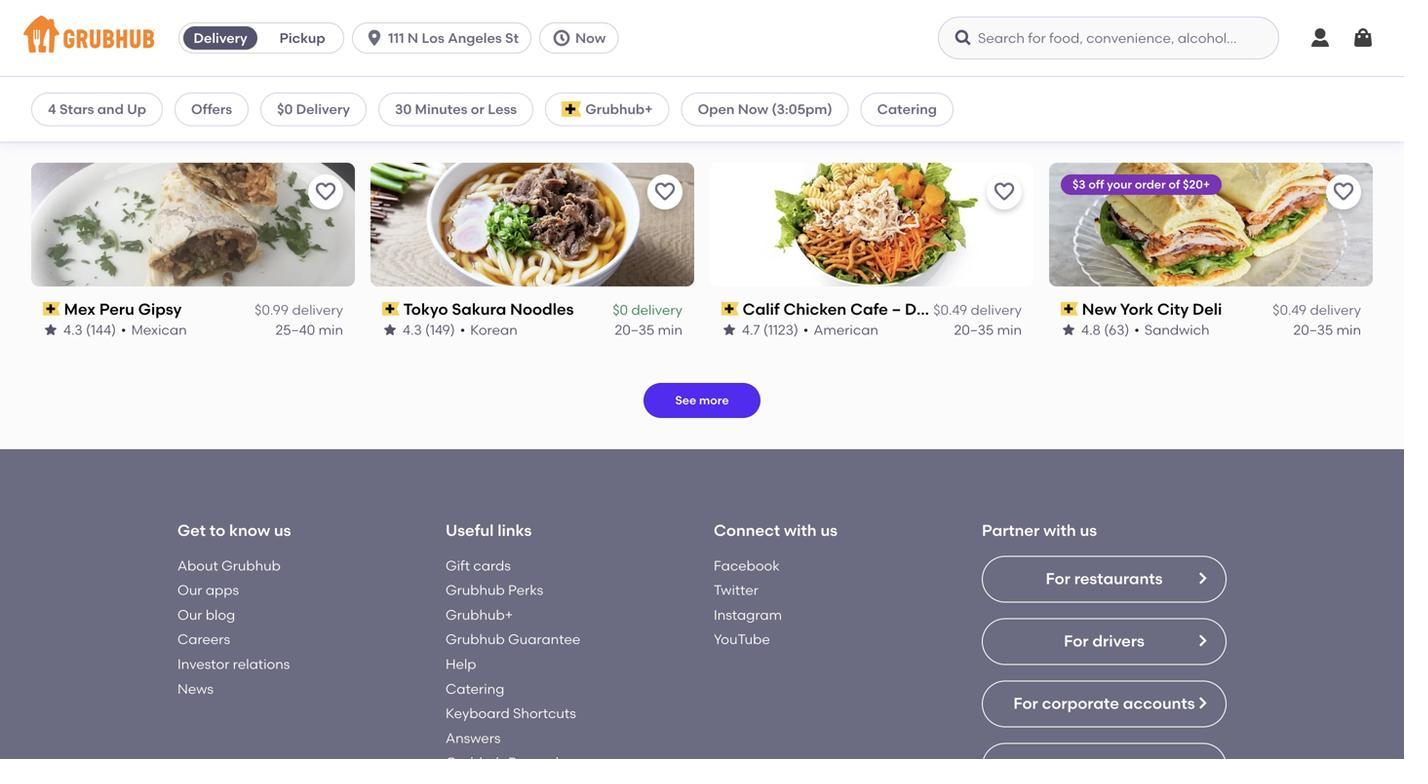 Task type: describe. For each thing, give the bounding box(es) containing it.
offers
[[191, 101, 232, 118]]

• for york
[[1135, 322, 1140, 338]]

20–30
[[615, 102, 655, 118]]

(144)
[[86, 322, 116, 338]]

subscription pass image for tokyo sakura noodles
[[382, 303, 400, 316]]

subscription pass image for new york city deli
[[1061, 303, 1078, 316]]

curry boys dtla
[[64, 80, 183, 99]]

see
[[675, 393, 697, 407]]

4.5
[[742, 102, 762, 118]]

about
[[178, 558, 218, 574]]

la
[[991, 300, 1012, 319]]

el cholo
[[743, 80, 806, 99]]

chicken for •
[[470, 102, 525, 118]]

delivery for california kabob kitchen
[[631, 82, 683, 98]]

restaurants
[[1075, 570, 1163, 589]]

us for connect with us
[[821, 521, 838, 540]]

perks
[[508, 582, 543, 599]]

1 vertical spatial grubhub
[[446, 582, 505, 599]]

see more
[[675, 393, 729, 407]]

svg image inside 111 n los angeles st button
[[365, 28, 384, 48]]

get to know us
[[178, 521, 291, 540]]

news
[[178, 681, 214, 698]]

min for mex peru gipsy
[[319, 322, 343, 338]]

for restaurants
[[1046, 570, 1163, 589]]

relations
[[233, 656, 290, 673]]

• for cholo
[[809, 102, 814, 118]]

our apps link
[[178, 582, 239, 599]]

subscription pass image
[[43, 82, 60, 96]]

n
[[408, 30, 419, 46]]

of
[[1169, 177, 1180, 192]]

delivery for new york city deli
[[1310, 302, 1362, 319]]

open now (3:05pm)
[[698, 101, 833, 118]]

20–35 for curry boys dtla
[[275, 102, 315, 118]]

4.8 for new york city deli
[[1082, 322, 1101, 338]]

20–35 min for tokyo sakura noodles
[[615, 322, 683, 338]]

$0.49 for –
[[934, 302, 968, 319]]

subscription pass image for el cholo
[[722, 82, 739, 96]]

4.3 (144)
[[63, 322, 116, 338]]

drivers
[[1093, 632, 1145, 651]]

$3 off your order of $20+
[[1073, 177, 1210, 192]]

boys
[[111, 80, 147, 99]]

keyboard
[[446, 706, 510, 722]]

delivery inside button
[[194, 30, 247, 46]]

pickup
[[280, 30, 325, 46]]

gipsy
[[138, 300, 182, 319]]

mexican
[[131, 322, 187, 338]]

4.5 (1045)
[[742, 102, 804, 118]]

bbq
[[119, 102, 148, 118]]

calif
[[743, 300, 780, 319]]

facebook link
[[714, 558, 780, 574]]

1 horizontal spatial delivery
[[296, 101, 350, 118]]

subscription pass image for california kabob kitchen
[[382, 82, 400, 96]]

gift
[[446, 558, 470, 574]]

$0 for curry boys dtla
[[273, 82, 289, 98]]

new york city deli logo image
[[1049, 163, 1373, 287]]

$0 right offers
[[277, 101, 293, 118]]

partner
[[982, 521, 1040, 540]]

to
[[210, 521, 225, 540]]

111 n los angeles st
[[388, 30, 519, 46]]

us for partner with us
[[1080, 521, 1097, 540]]

st
[[505, 30, 519, 46]]

mex peru gipsy
[[64, 300, 182, 319]]

partner with us
[[982, 521, 1097, 540]]

shortcuts
[[513, 706, 576, 722]]

american
[[814, 322, 879, 338]]

useful links
[[446, 521, 532, 540]]

min for new york city deli
[[1337, 322, 1362, 338]]

• korean
[[460, 322, 518, 338]]

subscription pass image for mex peru gipsy
[[43, 303, 60, 316]]

save this restaurant image for calif chicken cafe – downtown la
[[993, 180, 1016, 204]]

youtube link
[[714, 632, 770, 648]]

for for for corporate accounts
[[1014, 695, 1038, 714]]

$0 for tokyo sakura noodles
[[613, 302, 628, 319]]

tokyo sakura noodles
[[403, 300, 574, 319]]

4
[[48, 101, 56, 118]]

for corporate accounts
[[1014, 695, 1195, 714]]

connect with us
[[714, 521, 838, 540]]

for restaurants link
[[982, 556, 1227, 603]]

careers link
[[178, 632, 230, 648]]

4.3 for mex peru gipsy
[[63, 322, 83, 338]]

less
[[488, 101, 517, 118]]

30
[[395, 101, 412, 118]]

gift cards link
[[446, 558, 511, 574]]

20–35 min for new york city deli
[[1294, 322, 1362, 338]]

min for california kabob kitchen
[[658, 102, 683, 118]]

4 stars and up
[[48, 101, 146, 118]]

grubhub guarantee link
[[446, 632, 581, 648]]

about grubhub our apps our blog careers investor relations news
[[178, 558, 290, 698]]

25–40 for 25–40
[[954, 102, 994, 118]]

tokyo
[[403, 300, 448, 319]]

$0.99 delivery for mex peru gipsy
[[255, 302, 343, 319]]

our blog link
[[178, 607, 235, 624]]

• for chicken
[[803, 322, 809, 338]]

delivery for calif chicken cafe – downtown la
[[971, 302, 1022, 319]]

blog
[[206, 607, 235, 624]]

up
[[127, 101, 146, 118]]

(63)
[[1104, 322, 1130, 338]]

4.8 (461)
[[403, 102, 455, 118]]

connect
[[714, 521, 780, 540]]

noodles
[[510, 300, 574, 319]]

or
[[471, 101, 485, 118]]

tokyo sakura noodles logo image
[[371, 163, 694, 287]]

min for calif chicken cafe – downtown la
[[997, 322, 1022, 338]]

111
[[388, 30, 404, 46]]

now inside button
[[575, 30, 606, 46]]

• for peru
[[121, 322, 126, 338]]

for drivers link
[[982, 619, 1227, 666]]

$0.99 for el cholo
[[934, 82, 968, 98]]

help link
[[446, 656, 476, 673]]

$0.99 for mex peru gipsy
[[255, 302, 289, 319]]

20–35 min for calif chicken cafe – downtown la
[[954, 322, 1022, 338]]

know
[[229, 521, 270, 540]]

(5)
[[86, 102, 104, 118]]

save this restaurant image for tokyo sakura noodles
[[653, 180, 677, 204]]

delivery for el cholo
[[971, 82, 1022, 98]]

(1123)
[[764, 322, 799, 338]]

new york city deli
[[1082, 300, 1222, 319]]

now button
[[539, 22, 626, 54]]

order
[[1135, 177, 1166, 192]]

keyboard shortcuts link
[[446, 706, 576, 722]]

sakura
[[452, 300, 506, 319]]

• american
[[803, 322, 879, 338]]

star icon image for curry boys dtla
[[43, 102, 59, 118]]

main navigation navigation
[[0, 0, 1404, 77]]

chicken for calif
[[784, 300, 847, 319]]

get
[[178, 521, 206, 540]]

$0 delivery for california kabob kitchen
[[613, 82, 683, 98]]

1 our from the top
[[178, 582, 202, 599]]

grubhub plus flag logo image
[[562, 102, 582, 117]]

grubhub+ inside gift cards grubhub perks grubhub+ grubhub guarantee help catering keyboard shortcuts answers
[[446, 607, 513, 624]]

$0.49 delivery for calif chicken cafe – downtown la
[[934, 302, 1022, 319]]

lunch
[[819, 102, 859, 118]]

dtla
[[151, 80, 183, 99]]

• sandwich
[[1135, 322, 1210, 338]]



Task type: locate. For each thing, give the bounding box(es) containing it.
0 vertical spatial our
[[178, 582, 202, 599]]

subscription pass image left mex
[[43, 303, 60, 316]]

save this restaurant image down 20–30 min
[[653, 180, 677, 204]]

specials
[[863, 102, 918, 118]]

4.8 (63)
[[1082, 322, 1130, 338]]

for left drivers
[[1064, 632, 1089, 651]]

investor relations link
[[178, 656, 290, 673]]

1 horizontal spatial $0.49 delivery
[[1273, 302, 1362, 319]]

save this restaurant image
[[314, 180, 337, 204], [653, 180, 677, 204], [993, 180, 1016, 204]]

20–35 min
[[275, 102, 343, 118], [615, 322, 683, 338], [954, 322, 1022, 338], [1294, 322, 1362, 338]]

0 vertical spatial catering
[[877, 101, 937, 118]]

for down partner with us
[[1046, 570, 1071, 589]]

save this restaurant image
[[1332, 180, 1356, 204]]

1 horizontal spatial now
[[738, 101, 769, 118]]

2 save this restaurant button from the left
[[648, 174, 683, 210]]

right image down right icon
[[1195, 696, 1210, 711]]

delivery for mex peru gipsy
[[292, 302, 343, 319]]

1 horizontal spatial us
[[821, 521, 838, 540]]

1 vertical spatial 4.8
[[1082, 322, 1101, 338]]

our
[[178, 582, 202, 599], [178, 607, 202, 624]]

pickup button
[[261, 22, 343, 54]]

star icon image left 4.7
[[722, 322, 737, 338]]

• down mex peru gipsy
[[121, 322, 126, 338]]

1 horizontal spatial save this restaurant image
[[653, 180, 677, 204]]

0 horizontal spatial $0.99
[[255, 302, 289, 319]]

delivery button
[[180, 22, 261, 54]]

news link
[[178, 681, 214, 698]]

min for tokyo sakura noodles
[[658, 322, 683, 338]]

4.8
[[403, 102, 422, 118], [1082, 322, 1101, 338]]

$0.49 right deli
[[1273, 302, 1307, 319]]

1 4.3 from the left
[[63, 322, 83, 338]]

2 save this restaurant image from the left
[[653, 180, 677, 204]]

gift cards grubhub perks grubhub+ grubhub guarantee help catering keyboard shortcuts answers
[[446, 558, 581, 747]]

$0 up $0 delivery
[[273, 82, 289, 98]]

instagram
[[714, 607, 782, 624]]

• for kabob
[[460, 102, 465, 118]]

$0 for california kabob kitchen
[[613, 82, 628, 98]]

kitchen
[[539, 80, 598, 99]]

0 horizontal spatial 25–40
[[275, 322, 315, 338]]

0 vertical spatial 4.8
[[403, 102, 422, 118]]

1 save this restaurant image from the left
[[314, 180, 337, 204]]

right image for for corporate accounts
[[1195, 696, 1210, 711]]

0 vertical spatial now
[[575, 30, 606, 46]]

20–35 for calif chicken cafe – downtown la
[[954, 322, 994, 338]]

4.8 down new
[[1082, 322, 1101, 338]]

useful
[[446, 521, 494, 540]]

curry
[[64, 80, 107, 99]]

2 our from the top
[[178, 607, 202, 624]]

delivery for curry boys dtla
[[292, 82, 343, 98]]

0 vertical spatial $0.99 delivery
[[934, 82, 1022, 98]]

2 $0.49 from the left
[[1273, 302, 1307, 319]]

for for for drivers
[[1064, 632, 1089, 651]]

your
[[1107, 177, 1132, 192]]

our down 'about'
[[178, 582, 202, 599]]

right image inside the for restaurants "link"
[[1195, 571, 1210, 587]]

delivery down pickup
[[296, 101, 350, 118]]

0 horizontal spatial catering
[[446, 681, 505, 698]]

help
[[446, 656, 476, 673]]

chicken down california kabob kitchen
[[470, 102, 525, 118]]

california
[[403, 80, 480, 99]]

subscription pass image for calif chicken cafe – downtown la
[[722, 303, 739, 316]]

$0.49 left la
[[934, 302, 968, 319]]

1 vertical spatial delivery
[[296, 101, 350, 118]]

for drivers
[[1064, 632, 1145, 651]]

0 vertical spatial grubhub
[[222, 558, 281, 574]]

calif chicken cafe – downtown la logo image
[[710, 163, 1034, 287]]

0 vertical spatial right image
[[1195, 571, 1210, 587]]

1 vertical spatial 25–40
[[275, 322, 315, 338]]

2 with from the left
[[1044, 521, 1076, 540]]

4.8 left (461)
[[403, 102, 422, 118]]

1 vertical spatial chicken
[[784, 300, 847, 319]]

$0 right noodles
[[613, 302, 628, 319]]

$20+
[[1183, 177, 1210, 192]]

with right partner
[[1044, 521, 1076, 540]]

2 horizontal spatial us
[[1080, 521, 1097, 540]]

star icon image
[[43, 102, 59, 118], [382, 102, 398, 118], [722, 102, 737, 118], [43, 322, 59, 338], [382, 322, 398, 338], [722, 322, 737, 338], [1061, 322, 1077, 338]]

1 vertical spatial for
[[1064, 632, 1089, 651]]

delivery for tokyo sakura noodles
[[631, 302, 683, 319]]

catering inside gift cards grubhub perks grubhub+ grubhub guarantee help catering keyboard shortcuts answers
[[446, 681, 505, 698]]

grubhub+ down the grubhub perks "link"
[[446, 607, 513, 624]]

cards
[[473, 558, 511, 574]]

subscription pass image up the 30 at the left
[[382, 82, 400, 96]]

save this restaurant button for calif chicken cafe – downtown la
[[987, 174, 1022, 210]]

with for connect
[[784, 521, 817, 540]]

1 horizontal spatial 25–40
[[954, 102, 994, 118]]

grubhub+ right grubhub plus flag logo
[[586, 101, 653, 118]]

svg image
[[1309, 26, 1332, 50], [1352, 26, 1375, 50], [365, 28, 384, 48], [954, 28, 973, 48]]

for corporate accounts link
[[982, 681, 1227, 728]]

catering up keyboard
[[446, 681, 505, 698]]

korean
[[470, 322, 518, 338]]

1 $0.49 delivery from the left
[[934, 302, 1022, 319]]

save this restaurant button for mex peru gipsy
[[308, 174, 343, 210]]

subscription pass image left new
[[1061, 303, 1078, 316]]

catering link
[[446, 681, 505, 698]]

0 vertical spatial delivery
[[194, 30, 247, 46]]

$0
[[273, 82, 289, 98], [613, 82, 628, 98], [277, 101, 293, 118], [613, 302, 628, 319]]

1 vertical spatial grubhub+
[[446, 607, 513, 624]]

• mexican
[[121, 322, 187, 338]]

$0.99
[[934, 82, 968, 98], [255, 302, 289, 319]]

0 horizontal spatial delivery
[[194, 30, 247, 46]]

1 horizontal spatial with
[[1044, 521, 1076, 540]]

1 horizontal spatial 4.8
[[1082, 322, 1101, 338]]

1 with from the left
[[784, 521, 817, 540]]

for for for restaurants
[[1046, 570, 1071, 589]]

california kabob kitchen
[[403, 80, 598, 99]]

(461)
[[425, 102, 455, 118]]

grubhub down gift cards link
[[446, 582, 505, 599]]

2 vertical spatial grubhub
[[446, 632, 505, 648]]

york
[[1120, 300, 1154, 319]]

subscription pass image left el
[[722, 82, 739, 96]]

delivery
[[292, 82, 343, 98], [631, 82, 683, 98], [971, 82, 1022, 98], [292, 302, 343, 319], [631, 302, 683, 319], [971, 302, 1022, 319], [1310, 302, 1362, 319]]

accounts
[[1123, 695, 1195, 714]]

$0 up 20–30
[[613, 82, 628, 98]]

2 $0.49 delivery from the left
[[1273, 302, 1362, 319]]

save this restaurant image left $3
[[993, 180, 1016, 204]]

0 horizontal spatial 4.3
[[63, 322, 83, 338]]

• left or
[[460, 102, 465, 118]]

$0 delivery for tokyo sakura noodles
[[613, 302, 683, 319]]

• right (1123)
[[803, 322, 809, 338]]

links
[[498, 521, 532, 540]]

right image
[[1195, 633, 1210, 649]]

20–35 for new york city deli
[[1294, 322, 1334, 338]]

star icon image for new york city deli
[[1061, 322, 1077, 338]]

mex peru gipsy logo image
[[31, 163, 355, 287]]

grubhub down know
[[222, 558, 281, 574]]

us up for restaurants
[[1080, 521, 1097, 540]]

subscription pass image
[[382, 82, 400, 96], [722, 82, 739, 96], [43, 303, 60, 316], [382, 303, 400, 316], [722, 303, 739, 316], [1061, 303, 1078, 316]]

with right connect on the right of the page
[[784, 521, 817, 540]]

$0.99 delivery for el cholo
[[934, 82, 1022, 98]]

1 horizontal spatial chicken
[[784, 300, 847, 319]]

save this restaurant button
[[308, 174, 343, 210], [648, 174, 683, 210], [987, 174, 1022, 210], [1326, 174, 1362, 210]]

0 horizontal spatial $0.49 delivery
[[934, 302, 1022, 319]]

1 horizontal spatial $0.99
[[934, 82, 968, 98]]

us right know
[[274, 521, 291, 540]]

min for curry boys dtla
[[319, 102, 343, 118]]

30 minutes or less
[[395, 101, 517, 118]]

3 save this restaurant button from the left
[[987, 174, 1022, 210]]

0 horizontal spatial grubhub+
[[446, 607, 513, 624]]

cholo
[[760, 80, 806, 99]]

facebook twitter instagram youtube
[[714, 558, 782, 648]]

1 $0.49 from the left
[[934, 302, 968, 319]]

cafe
[[851, 300, 888, 319]]

star icon image left 4.3 (144)
[[43, 322, 59, 338]]

now right svg image
[[575, 30, 606, 46]]

subscription pass image left calif
[[722, 303, 739, 316]]

4.3 down mex
[[63, 322, 83, 338]]

2 right image from the top
[[1195, 696, 1210, 711]]

now down el
[[738, 101, 769, 118]]

right image up right icon
[[1195, 571, 1210, 587]]

0 vertical spatial grubhub+
[[586, 101, 653, 118]]

0 horizontal spatial 4.8
[[403, 102, 422, 118]]

(1045)
[[765, 102, 804, 118]]

with for partner
[[1044, 521, 1076, 540]]

save this restaurant image down $0 delivery
[[314, 180, 337, 204]]

catering right the "lunch"
[[877, 101, 937, 118]]

chicken up • american
[[784, 300, 847, 319]]

calif chicken cafe – downtown la
[[743, 300, 1012, 319]]

(3:05pm)
[[772, 101, 833, 118]]

answers
[[446, 730, 501, 747]]

0 vertical spatial for
[[1046, 570, 1071, 589]]

1 vertical spatial right image
[[1195, 696, 1210, 711]]

right image for for restaurants
[[1195, 571, 1210, 587]]

grubhub perks link
[[446, 582, 543, 599]]

1 vertical spatial $0.99
[[255, 302, 289, 319]]

delivery up offers
[[194, 30, 247, 46]]

grubhub down grubhub+ link
[[446, 632, 505, 648]]

downtown
[[905, 300, 987, 319]]

mex
[[64, 300, 96, 319]]

2 vertical spatial for
[[1014, 695, 1038, 714]]

1 vertical spatial our
[[178, 607, 202, 624]]

1 horizontal spatial $0.49
[[1273, 302, 1307, 319]]

• for sakura
[[460, 322, 465, 338]]

2 horizontal spatial save this restaurant image
[[993, 180, 1016, 204]]

• right (5)
[[108, 102, 114, 118]]

• lunch specials
[[809, 102, 918, 118]]

0 horizontal spatial $0.99 delivery
[[255, 302, 343, 319]]

for
[[1046, 570, 1071, 589], [1064, 632, 1089, 651], [1014, 695, 1038, 714]]

$0.49 delivery for new york city deli
[[1273, 302, 1362, 319]]

apps
[[206, 582, 239, 599]]

0 horizontal spatial now
[[575, 30, 606, 46]]

0 horizontal spatial us
[[274, 521, 291, 540]]

careers
[[178, 632, 230, 648]]

star icon image left 4.8 (461)
[[382, 102, 398, 118]]

$0.49 for deli
[[1273, 302, 1307, 319]]

star icon image for mex peru gipsy
[[43, 322, 59, 338]]

0 vertical spatial chicken
[[470, 102, 525, 118]]

star icon image for tokyo sakura noodles
[[382, 322, 398, 338]]

2 us from the left
[[821, 521, 838, 540]]

• right (1045)
[[809, 102, 814, 118]]

Search for food, convenience, alcohol... search field
[[938, 17, 1280, 59]]

0 horizontal spatial with
[[784, 521, 817, 540]]

star icon image down subscription pass icon
[[43, 102, 59, 118]]

–
[[892, 300, 901, 319]]

twitter link
[[714, 582, 759, 599]]

city
[[1158, 300, 1189, 319]]

star icon image left 4.3 (149)
[[382, 322, 398, 338]]

star icon image left 4.8 (63)
[[1061, 322, 1077, 338]]

• right '(149)'
[[460, 322, 465, 338]]

0 vertical spatial $0.99
[[934, 82, 968, 98]]

0 horizontal spatial $0.49
[[934, 302, 968, 319]]

•
[[108, 102, 114, 118], [460, 102, 465, 118], [809, 102, 814, 118], [121, 322, 126, 338], [460, 322, 465, 338], [803, 322, 809, 338], [1135, 322, 1140, 338]]

1 us from the left
[[274, 521, 291, 540]]

star icon image left 4.5
[[722, 102, 737, 118]]

2 4.3 from the left
[[403, 322, 422, 338]]

about grubhub link
[[178, 558, 281, 574]]

25–40 for 25–40 min
[[275, 322, 315, 338]]

1 horizontal spatial $0.99 delivery
[[934, 82, 1022, 98]]

peru
[[99, 300, 134, 319]]

• chicken
[[460, 102, 525, 118]]

minutes
[[415, 101, 468, 118]]

star icon image for california kabob kitchen
[[382, 102, 398, 118]]

1 horizontal spatial catering
[[877, 101, 937, 118]]

0 vertical spatial 25–40
[[954, 102, 994, 118]]

deli
[[1193, 300, 1222, 319]]

1 horizontal spatial grubhub+
[[586, 101, 653, 118]]

1 save this restaurant button from the left
[[308, 174, 343, 210]]

right image
[[1195, 571, 1210, 587], [1195, 696, 1210, 711]]

star icon image for calif chicken cafe – downtown la
[[722, 322, 737, 338]]

4.8 for california kabob kitchen
[[403, 102, 422, 118]]

subscription pass image left tokyo
[[382, 303, 400, 316]]

stars
[[60, 101, 94, 118]]

catering
[[877, 101, 937, 118], [446, 681, 505, 698]]

more
[[699, 393, 729, 407]]

save this restaurant button for tokyo sakura noodles
[[648, 174, 683, 210]]

open
[[698, 101, 735, 118]]

1 horizontal spatial 4.3
[[403, 322, 422, 338]]

4.3 for tokyo sakura noodles
[[403, 322, 422, 338]]

20–35 for tokyo sakura noodles
[[615, 322, 655, 338]]

• right (63)
[[1135, 322, 1140, 338]]

• bbq
[[108, 102, 148, 118]]

1 vertical spatial now
[[738, 101, 769, 118]]

0 horizontal spatial save this restaurant image
[[314, 180, 337, 204]]

1 vertical spatial catering
[[446, 681, 505, 698]]

0 horizontal spatial chicken
[[470, 102, 525, 118]]

$0 delivery for curry boys dtla
[[273, 82, 343, 98]]

see more button
[[644, 383, 761, 418]]

3 us from the left
[[1080, 521, 1097, 540]]

25–40
[[954, 102, 994, 118], [275, 322, 315, 338]]

star icon image for el cholo
[[722, 102, 737, 118]]

3 save this restaurant image from the left
[[993, 180, 1016, 204]]

us right connect on the right of the page
[[821, 521, 838, 540]]

4 save this restaurant button from the left
[[1326, 174, 1362, 210]]

4.3 down tokyo
[[403, 322, 422, 338]]

with
[[784, 521, 817, 540], [1044, 521, 1076, 540]]

for left corporate
[[1014, 695, 1038, 714]]

right image inside for corporate accounts "link"
[[1195, 696, 1210, 711]]

our up careers
[[178, 607, 202, 624]]

new
[[1082, 300, 1117, 319]]

$0.49
[[934, 302, 968, 319], [1273, 302, 1307, 319]]

off
[[1089, 177, 1104, 192]]

us
[[274, 521, 291, 540], [821, 521, 838, 540], [1080, 521, 1097, 540]]

• for boys
[[108, 102, 114, 118]]

grubhub inside 'about grubhub our apps our blog careers investor relations news'
[[222, 558, 281, 574]]

20–35 min for curry boys dtla
[[275, 102, 343, 118]]

svg image
[[552, 28, 572, 48]]

1 vertical spatial $0.99 delivery
[[255, 302, 343, 319]]

$0 delivery
[[273, 82, 343, 98], [613, 82, 683, 98], [613, 302, 683, 319]]

1 right image from the top
[[1195, 571, 1210, 587]]

save this restaurant image for mex peru gipsy
[[314, 180, 337, 204]]

(149)
[[425, 322, 455, 338]]



Task type: vqa. For each thing, say whether or not it's contained in the screenshot.


